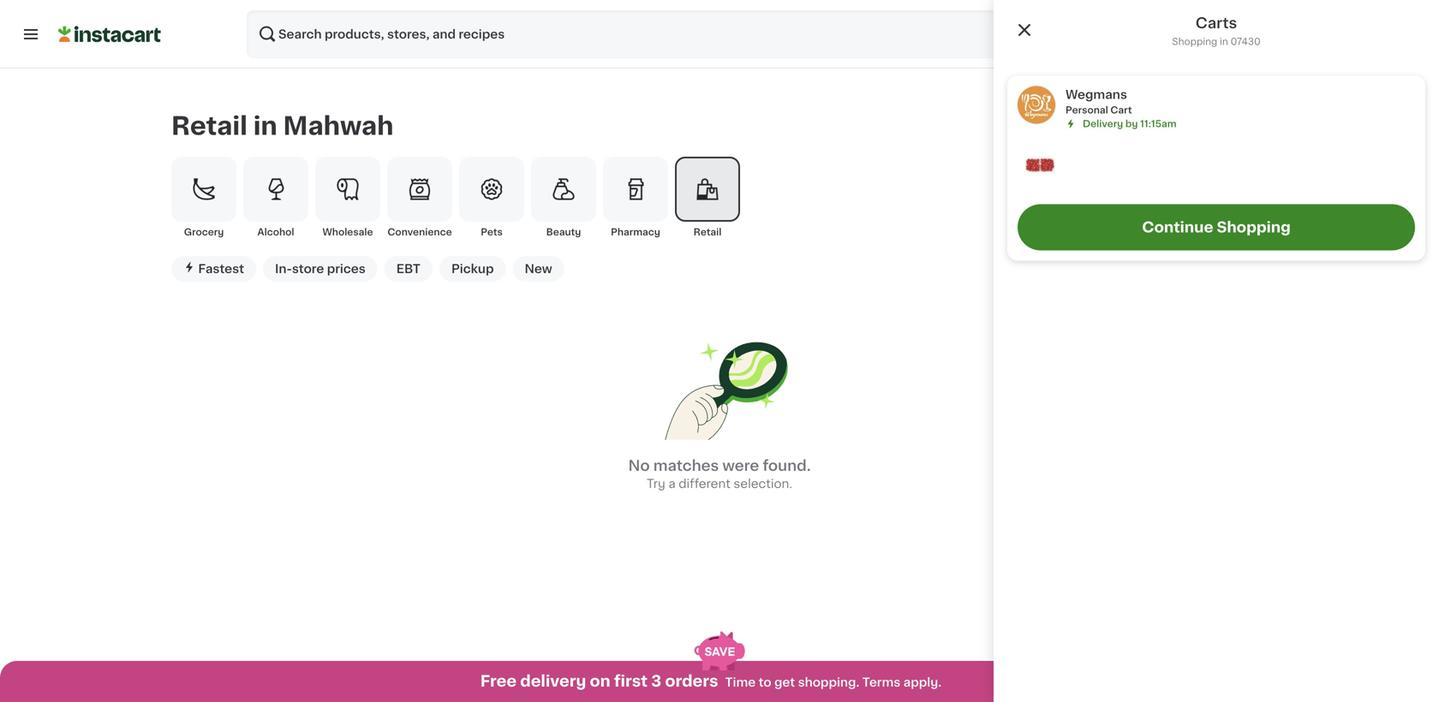 Task type: vqa. For each thing, say whether or not it's contained in the screenshot.
the left Sticks
no



Task type: locate. For each thing, give the bounding box(es) containing it.
0 vertical spatial shopping
[[1173, 37, 1218, 46]]

pickup button
[[440, 256, 506, 282]]

prices
[[327, 263, 366, 275]]

shopping right continue
[[1217, 220, 1291, 235]]

retail button
[[675, 157, 740, 239]]

0 vertical spatial in
[[1220, 37, 1229, 46]]

None search field
[[247, 10, 1233, 58]]

retail inside retail button
[[694, 227, 722, 237]]

1 vertical spatial shopping
[[1217, 220, 1291, 235]]

wegmans image
[[1018, 86, 1056, 124]]

get
[[775, 677, 795, 689]]

alcohol
[[258, 227, 294, 237]]

pharmacy
[[611, 227, 661, 237]]

new
[[525, 263, 553, 275]]

1 horizontal spatial retail
[[694, 227, 722, 237]]

retail right pharmacy
[[694, 227, 722, 237]]

pickup
[[452, 263, 494, 275]]

continue shopping button
[[1018, 204, 1416, 251]]

in-store prices button
[[263, 256, 378, 282]]

in-store prices
[[275, 263, 366, 275]]

mahwah
[[283, 114, 394, 138]]

alcohol button
[[243, 157, 309, 239]]

retail in mahwah
[[171, 114, 394, 138]]

beauty button
[[531, 157, 596, 239]]

in-
[[275, 263, 292, 275]]

0 horizontal spatial retail
[[171, 114, 248, 138]]

continue shopping
[[1143, 220, 1291, 235]]

convenience
[[388, 227, 452, 237]]

0 vertical spatial retail
[[171, 114, 248, 138]]

found.
[[763, 459, 811, 473]]

in
[[1220, 37, 1229, 46], [253, 114, 277, 138]]

instacart logo image
[[58, 24, 161, 45]]

first
[[614, 674, 648, 689]]

wegmans personal cart
[[1066, 89, 1133, 115]]

carts
[[1196, 16, 1238, 30]]

shopping down carts
[[1173, 37, 1218, 46]]

1 horizontal spatial in
[[1220, 37, 1229, 46]]

delivery
[[520, 674, 586, 689]]

retail up grocery button
[[171, 114, 248, 138]]

a
[[669, 478, 676, 490]]

1 vertical spatial retail
[[694, 227, 722, 237]]

shopping
[[1173, 37, 1218, 46], [1217, 220, 1291, 235]]

retail
[[171, 114, 248, 138], [694, 227, 722, 237]]

retail in mahwah main content
[[0, 69, 1440, 703]]

wholesale button
[[315, 157, 381, 239]]

grocery
[[184, 227, 224, 237]]

different
[[679, 478, 731, 490]]

shopping inside 'continue shopping' button
[[1217, 220, 1291, 235]]

cart
[[1111, 105, 1133, 115]]

by
[[1126, 119, 1139, 129]]

pets button
[[459, 157, 524, 239]]

in down carts
[[1220, 37, 1229, 46]]

3
[[652, 674, 662, 689]]

shopping inside carts shopping in 07430
[[1173, 37, 1218, 46]]

in up the alcohol button in the left top of the page
[[253, 114, 277, 138]]

pets
[[481, 227, 503, 237]]

free delivery on first 3 orders time to get shopping. terms apply.
[[481, 674, 942, 689]]

1 vertical spatial in
[[253, 114, 277, 138]]

0 horizontal spatial in
[[253, 114, 277, 138]]



Task type: describe. For each thing, give the bounding box(es) containing it.
were
[[723, 459, 760, 473]]

on
[[590, 674, 611, 689]]

beauty
[[546, 227, 581, 237]]

ebt button
[[385, 256, 433, 282]]

grocery button
[[171, 157, 237, 239]]

selection.
[[734, 478, 793, 490]]

fastest button
[[171, 256, 256, 282]]

try
[[647, 478, 666, 490]]

retail for retail in mahwah
[[171, 114, 248, 138]]

no
[[629, 459, 650, 473]]

time
[[725, 677, 756, 689]]

delivery by 11:15am
[[1083, 119, 1177, 129]]

shopping for carts
[[1173, 37, 1218, 46]]

carts shopping in 07430
[[1173, 16, 1261, 46]]

continue
[[1143, 220, 1214, 235]]

pharmacy button
[[603, 157, 668, 239]]

shopping for continue
[[1217, 220, 1291, 235]]

matches
[[654, 459, 719, 473]]

no matches were found. try a different selection.
[[629, 459, 811, 490]]

wegmans
[[1066, 89, 1128, 101]]

save image
[[695, 632, 745, 671]]

retail for retail
[[694, 227, 722, 237]]

raspberries image
[[1025, 150, 1056, 180]]

free
[[481, 674, 517, 689]]

fastest
[[198, 263, 244, 275]]

shopping.
[[798, 677, 860, 689]]

Search field
[[247, 10, 1233, 58]]

in inside carts shopping in 07430
[[1220, 37, 1229, 46]]

convenience button
[[387, 157, 453, 239]]

personal
[[1066, 105, 1109, 115]]

ebt
[[397, 263, 421, 275]]

orders
[[665, 674, 719, 689]]

to
[[759, 677, 772, 689]]

store
[[292, 263, 324, 275]]

apply.
[[904, 677, 942, 689]]

wholesale
[[323, 227, 373, 237]]

07430
[[1231, 37, 1261, 46]]

terms
[[863, 677, 901, 689]]

delivery
[[1083, 119, 1124, 129]]

new button
[[513, 256, 565, 282]]

11:15am
[[1141, 119, 1177, 129]]

in inside main content
[[253, 114, 277, 138]]



